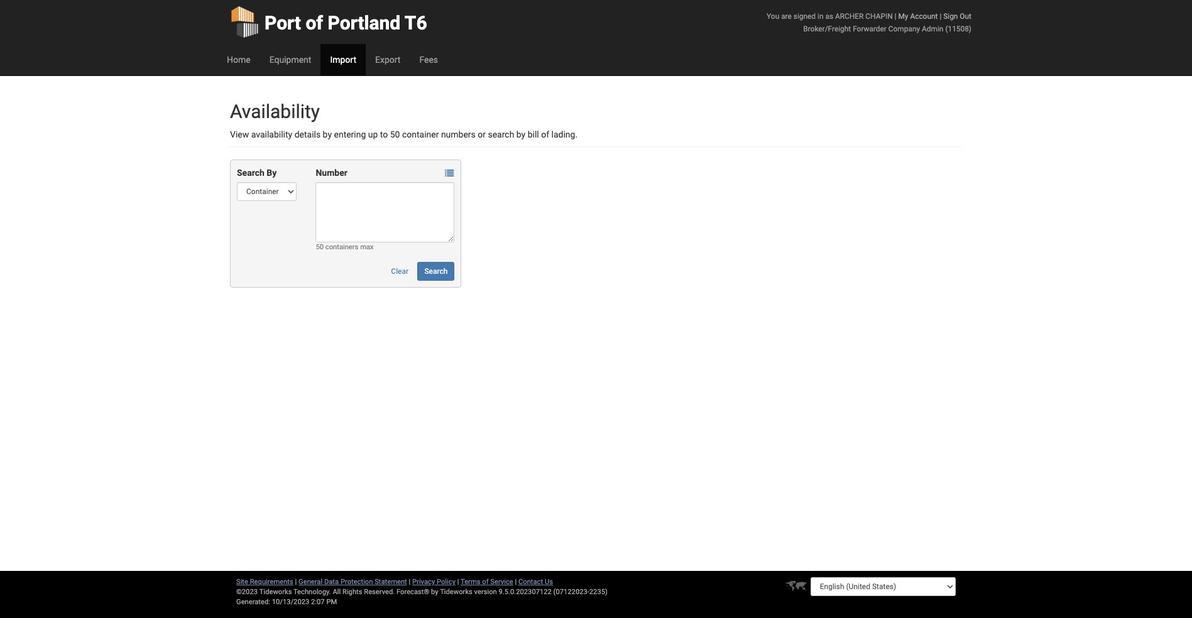 Task type: describe. For each thing, give the bounding box(es) containing it.
©2023 tideworks
[[236, 588, 292, 597]]

view
[[230, 130, 249, 140]]

search
[[488, 130, 514, 140]]

clear
[[391, 267, 409, 276]]

statement
[[375, 578, 407, 587]]

number
[[316, 168, 348, 178]]

availability
[[251, 130, 292, 140]]

up
[[368, 130, 378, 140]]

search for search
[[425, 267, 448, 276]]

fees
[[420, 55, 438, 65]]

terms
[[461, 578, 481, 587]]

home button
[[218, 44, 260, 75]]

| left general
[[295, 578, 297, 587]]

equipment
[[269, 55, 311, 65]]

2 horizontal spatial by
[[517, 130, 526, 140]]

by inside the 'site requirements | general data protection statement | privacy policy | terms of service | contact us ©2023 tideworks technology. all rights reserved. forecast® by tideworks version 9.5.0.202307122 (07122023-2235) generated: 10/13/2023 2:07 pm'
[[431, 588, 439, 597]]

show list image
[[445, 169, 454, 178]]

you
[[767, 12, 780, 21]]

requirements
[[250, 578, 293, 587]]

0 horizontal spatial by
[[323, 130, 332, 140]]

service
[[491, 578, 513, 587]]

clear button
[[384, 262, 416, 281]]

company
[[889, 25, 920, 33]]

export button
[[366, 44, 410, 75]]

details
[[295, 130, 321, 140]]

forwarder
[[853, 25, 887, 33]]

import
[[330, 55, 356, 65]]

bill
[[528, 130, 539, 140]]

my
[[899, 12, 909, 21]]

us
[[545, 578, 553, 587]]

1 vertical spatial of
[[541, 130, 549, 140]]

generated:
[[236, 598, 270, 607]]

t6
[[405, 12, 427, 34]]

0 vertical spatial 50
[[390, 130, 400, 140]]

or
[[478, 130, 486, 140]]

port of portland t6
[[265, 12, 427, 34]]

view availability details by entering up to 50 container numbers or search by bill of lading.
[[230, 130, 578, 140]]

data
[[324, 578, 339, 587]]

admin
[[922, 25, 944, 33]]

are
[[781, 12, 792, 21]]

technology.
[[294, 588, 331, 597]]

lading.
[[552, 130, 578, 140]]

policy
[[437, 578, 456, 587]]

contact us link
[[519, 578, 553, 587]]

(07122023-
[[554, 588, 590, 597]]

| left sign
[[940, 12, 942, 21]]

| up tideworks
[[458, 578, 459, 587]]

2235)
[[590, 588, 608, 597]]

2:07
[[311, 598, 325, 607]]

contact
[[519, 578, 543, 587]]

search for search by
[[237, 168, 265, 178]]

Number text field
[[316, 182, 455, 243]]



Task type: vqa. For each thing, say whether or not it's contained in the screenshot.
the right 50
yes



Task type: locate. For each thing, give the bounding box(es) containing it.
of right port
[[306, 12, 323, 34]]

sign out link
[[944, 12, 972, 21]]

import button
[[321, 44, 366, 75]]

archer
[[835, 12, 864, 21]]

out
[[960, 12, 972, 21]]

portland
[[328, 12, 401, 34]]

|
[[895, 12, 897, 21], [940, 12, 942, 21], [295, 578, 297, 587], [409, 578, 411, 587], [458, 578, 459, 587], [515, 578, 517, 587]]

of
[[306, 12, 323, 34], [541, 130, 549, 140], [482, 578, 489, 587]]

by
[[323, 130, 332, 140], [517, 130, 526, 140], [431, 588, 439, 597]]

max
[[360, 243, 374, 251]]

1 horizontal spatial of
[[482, 578, 489, 587]]

in
[[818, 12, 824, 21]]

port of portland t6 link
[[230, 0, 427, 44]]

protection
[[341, 578, 373, 587]]

equipment button
[[260, 44, 321, 75]]

rights
[[343, 588, 362, 597]]

search inside button
[[425, 267, 448, 276]]

general
[[299, 578, 323, 587]]

container
[[402, 130, 439, 140]]

signed
[[794, 12, 816, 21]]

1 horizontal spatial 50
[[390, 130, 400, 140]]

0 horizontal spatial search
[[237, 168, 265, 178]]

50 containers max
[[316, 243, 374, 251]]

| up forecast®
[[409, 578, 411, 587]]

my account link
[[899, 12, 938, 21]]

0 vertical spatial search
[[237, 168, 265, 178]]

broker/freight
[[804, 25, 851, 33]]

0 vertical spatial of
[[306, 12, 323, 34]]

50 right 'to'
[[390, 130, 400, 140]]

export
[[375, 55, 401, 65]]

as
[[826, 12, 834, 21]]

to
[[380, 130, 388, 140]]

general data protection statement link
[[299, 578, 407, 587]]

all
[[333, 588, 341, 597]]

search button
[[418, 262, 455, 281]]

home
[[227, 55, 251, 65]]

0 horizontal spatial 50
[[316, 243, 324, 251]]

2 vertical spatial of
[[482, 578, 489, 587]]

version
[[474, 588, 497, 597]]

chapin
[[866, 12, 893, 21]]

of right the bill
[[541, 130, 549, 140]]

pm
[[327, 598, 337, 607]]

9.5.0.202307122
[[499, 588, 552, 597]]

containers
[[326, 243, 359, 251]]

entering
[[334, 130, 366, 140]]

search right "clear" button
[[425, 267, 448, 276]]

availability
[[230, 101, 320, 123]]

50
[[390, 130, 400, 140], [316, 243, 324, 251]]

you are signed in as archer chapin | my account | sign out broker/freight forwarder company admin (11508)
[[767, 12, 972, 33]]

0 horizontal spatial of
[[306, 12, 323, 34]]

port
[[265, 12, 301, 34]]

by down privacy policy link
[[431, 588, 439, 597]]

by right details
[[323, 130, 332, 140]]

of inside the 'site requirements | general data protection statement | privacy policy | terms of service | contact us ©2023 tideworks technology. all rights reserved. forecast® by tideworks version 9.5.0.202307122 (07122023-2235) generated: 10/13/2023 2:07 pm'
[[482, 578, 489, 587]]

account
[[911, 12, 938, 21]]

search
[[237, 168, 265, 178], [425, 267, 448, 276]]

tideworks
[[440, 588, 473, 597]]

forecast®
[[397, 588, 430, 597]]

by
[[267, 168, 277, 178]]

terms of service link
[[461, 578, 513, 587]]

search by
[[237, 168, 277, 178]]

fees button
[[410, 44, 448, 75]]

privacy policy link
[[412, 578, 456, 587]]

1 vertical spatial 50
[[316, 243, 324, 251]]

1 horizontal spatial search
[[425, 267, 448, 276]]

2 horizontal spatial of
[[541, 130, 549, 140]]

1 horizontal spatial by
[[431, 588, 439, 597]]

by left the bill
[[517, 130, 526, 140]]

search left the by
[[237, 168, 265, 178]]

| left my
[[895, 12, 897, 21]]

50 left containers
[[316, 243, 324, 251]]

10/13/2023
[[272, 598, 309, 607]]

| up 9.5.0.202307122
[[515, 578, 517, 587]]

(11508)
[[946, 25, 972, 33]]

site
[[236, 578, 248, 587]]

numbers
[[441, 130, 476, 140]]

1 vertical spatial search
[[425, 267, 448, 276]]

of up version
[[482, 578, 489, 587]]

reserved.
[[364, 588, 395, 597]]

site requirements link
[[236, 578, 293, 587]]

site requirements | general data protection statement | privacy policy | terms of service | contact us ©2023 tideworks technology. all rights reserved. forecast® by tideworks version 9.5.0.202307122 (07122023-2235) generated: 10/13/2023 2:07 pm
[[236, 578, 608, 607]]

privacy
[[412, 578, 435, 587]]

sign
[[944, 12, 958, 21]]



